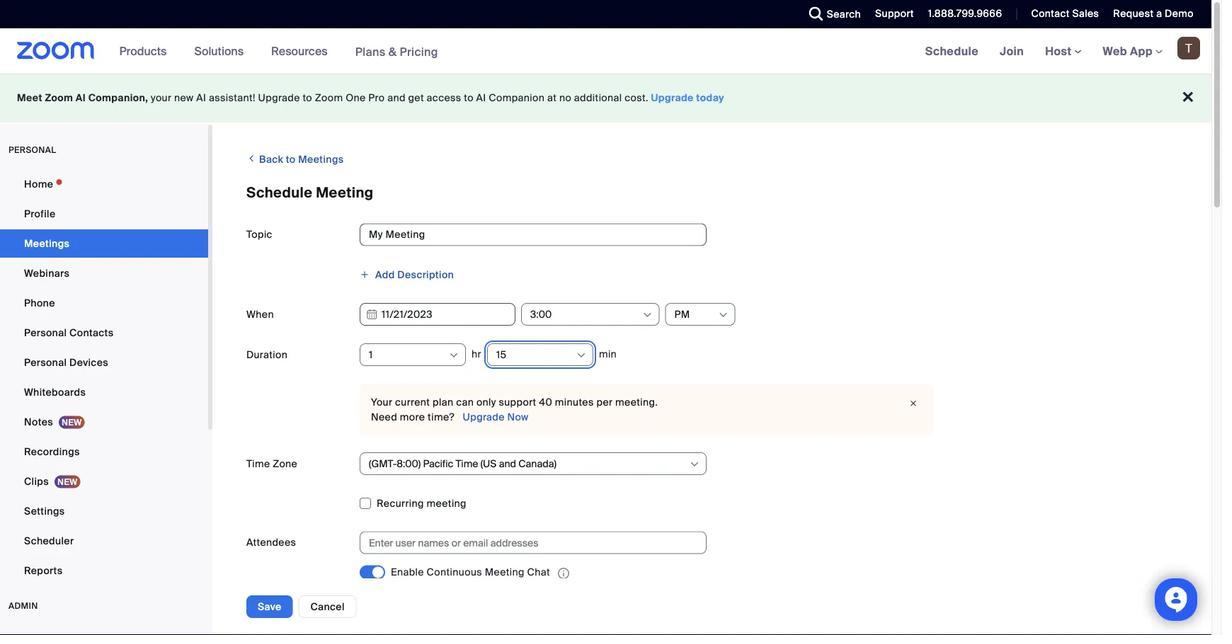 Task type: vqa. For each thing, say whether or not it's contained in the screenshot.
Profile at top
yes



Task type: describe. For each thing, give the bounding box(es) containing it.
app
[[1130, 44, 1153, 58]]

show options image for 1
[[448, 350, 460, 361]]

select time zone text field
[[369, 453, 688, 474]]

before
[[449, 599, 481, 612]]

0 vertical spatial the
[[570, 585, 586, 598]]

cancel button
[[298, 595, 357, 618]]

cost.
[[625, 91, 648, 104]]

to down resources dropdown button
[[303, 91, 312, 104]]

schedule for schedule
[[925, 44, 979, 58]]

enable continuous meeting chat application
[[391, 565, 660, 581]]

webinars link
[[0, 259, 208, 287]]

personal
[[8, 144, 56, 155]]

back to meetings
[[257, 153, 344, 166]]

meet
[[17, 91, 42, 104]]

current
[[395, 396, 430, 409]]

join link
[[989, 28, 1035, 74]]

0 horizontal spatial upgrade
[[258, 91, 300, 104]]

1
[[369, 348, 373, 361]]

zone
[[273, 457, 298, 470]]

meet zoom ai companion, footer
[[0, 74, 1212, 122]]

one
[[346, 91, 366, 104]]

access inside added attendees will have access to the meeting group chat before and after the meeting.
[[520, 585, 555, 598]]

product information navigation
[[109, 28, 449, 75]]

Topic text field
[[360, 223, 707, 246]]

added attendees will have access to the meeting group chat before and after the meeting.
[[391, 585, 628, 612]]

1.888.799.9666 button up join
[[918, 0, 1006, 28]]

back
[[259, 153, 283, 166]]

show options image for 15
[[576, 350, 587, 361]]

show options image for pm
[[718, 309, 729, 321]]

contact
[[1031, 7, 1070, 20]]

web app button
[[1103, 44, 1163, 58]]

attendees
[[425, 585, 474, 598]]

personal for personal devices
[[24, 356, 67, 369]]

meetings navigation
[[915, 28, 1212, 75]]

min
[[599, 348, 617, 361]]

settings
[[24, 505, 65, 518]]

continuous
[[427, 566, 482, 579]]

recordings
[[24, 445, 80, 458]]

added
[[391, 585, 423, 598]]

to inside back to meetings link
[[286, 153, 296, 166]]

schedule link
[[915, 28, 989, 74]]

upgrade today link
[[651, 91, 724, 104]]

solutions
[[194, 44, 244, 58]]

sales
[[1072, 7, 1099, 20]]

your
[[151, 91, 172, 104]]

a
[[1156, 7, 1162, 20]]

time zone
[[246, 457, 298, 470]]

profile
[[24, 207, 56, 220]]

demo
[[1165, 7, 1194, 20]]

back to meetings link
[[246, 147, 344, 171]]

reports
[[24, 564, 63, 577]]

home
[[24, 177, 53, 190]]

meetings link
[[0, 229, 208, 258]]

web
[[1103, 44, 1127, 58]]

meetings inside meetings link
[[24, 237, 70, 250]]

2 zoom from the left
[[315, 91, 343, 104]]

and inside added attendees will have access to the meeting group chat before and after the meeting.
[[483, 599, 501, 612]]

enable continuous meeting chat
[[391, 566, 550, 579]]

hr
[[472, 348, 481, 361]]

Persistent Chat, enter email address,Enter user names or email addresses text field
[[369, 532, 685, 553]]

your current plan can only support 40 minutes per meeting. need more time? upgrade now
[[371, 396, 658, 423]]

recurring meeting
[[377, 497, 467, 510]]

access inside meet zoom ai companion, footer
[[427, 91, 461, 104]]

add
[[375, 268, 395, 281]]

whiteboards
[[24, 386, 86, 399]]

save
[[258, 600, 281, 613]]

time?
[[428, 410, 454, 423]]

only
[[476, 396, 496, 409]]

reports link
[[0, 557, 208, 585]]

join
[[1000, 44, 1024, 58]]

show options image
[[642, 309, 653, 321]]

close image
[[905, 397, 922, 411]]

webinars
[[24, 267, 70, 280]]

add description
[[375, 268, 454, 281]]

pm button
[[674, 304, 717, 325]]

pro
[[368, 91, 385, 104]]

left image
[[246, 152, 257, 166]]

banner containing products
[[0, 28, 1212, 75]]

1.888.799.9666 button up schedule link
[[928, 7, 1002, 20]]

home link
[[0, 170, 208, 198]]

2 ai from the left
[[196, 91, 206, 104]]

notes
[[24, 415, 53, 428]]

select start time text field
[[530, 304, 641, 325]]

search
[[827, 7, 861, 21]]

chat inside application
[[527, 566, 550, 579]]

meet zoom ai companion, your new ai assistant! upgrade to zoom one pro and get access to ai companion at no additional cost. upgrade today
[[17, 91, 724, 104]]

learn more about enable continuous meeting chat image
[[554, 567, 573, 580]]

add description button
[[360, 264, 454, 285]]

now
[[507, 410, 529, 423]]

resources
[[271, 44, 328, 58]]

15 button
[[496, 344, 575, 365]]

1 ai from the left
[[76, 91, 86, 104]]

additional
[[574, 91, 622, 104]]

after
[[504, 599, 527, 612]]

new
[[174, 91, 194, 104]]

minutes
[[555, 396, 594, 409]]

your
[[371, 396, 393, 409]]

per
[[596, 396, 613, 409]]



Task type: locate. For each thing, give the bounding box(es) containing it.
enable
[[391, 566, 424, 579]]

personal contacts
[[24, 326, 114, 339]]

meeting inside application
[[485, 566, 525, 579]]

phone
[[24, 296, 55, 309]]

1 horizontal spatial meeting
[[485, 566, 525, 579]]

and inside meet zoom ai companion, footer
[[387, 91, 406, 104]]

companion,
[[88, 91, 148, 104]]

1 horizontal spatial access
[[520, 585, 555, 598]]

more
[[400, 410, 425, 423]]

when
[[246, 308, 274, 321]]

40
[[539, 396, 552, 409]]

ai left companion, at the left top of the page
[[76, 91, 86, 104]]

1 horizontal spatial schedule
[[925, 44, 979, 58]]

support
[[499, 396, 536, 409]]

0 horizontal spatial zoom
[[45, 91, 73, 104]]

meeting. down learn more about enable continuous meeting chat icon on the bottom of the page
[[548, 599, 590, 612]]

chat left learn more about enable continuous meeting chat icon on the bottom of the page
[[527, 566, 550, 579]]

at
[[547, 91, 557, 104]]

0 vertical spatial meeting.
[[615, 396, 658, 409]]

access down enable continuous meeting chat application
[[520, 585, 555, 598]]

zoom left one
[[315, 91, 343, 104]]

meeting. right per
[[615, 396, 658, 409]]

upgrade now link
[[460, 410, 529, 423]]

settings link
[[0, 497, 208, 525]]

1 horizontal spatial meeting.
[[615, 396, 658, 409]]

chat inside added attendees will have access to the meeting group chat before and after the meeting.
[[424, 599, 446, 612]]

and down will
[[483, 599, 501, 612]]

1 vertical spatial schedule
[[246, 184, 313, 202]]

recordings link
[[0, 438, 208, 466]]

to right the back
[[286, 153, 296, 166]]

meeting
[[316, 184, 374, 202], [485, 566, 525, 579], [588, 585, 628, 598]]

get
[[408, 91, 424, 104]]

banner
[[0, 28, 1212, 75]]

contact sales link
[[1021, 0, 1103, 28], [1031, 7, 1099, 20]]

to
[[303, 91, 312, 104], [464, 91, 474, 104], [286, 153, 296, 166], [558, 585, 567, 598]]

web app
[[1103, 44, 1153, 58]]

products
[[119, 44, 167, 58]]

to inside added attendees will have access to the meeting group chat before and after the meeting.
[[558, 585, 567, 598]]

15
[[496, 348, 507, 361]]

0 vertical spatial meeting
[[316, 184, 374, 202]]

resources button
[[271, 28, 334, 74]]

profile link
[[0, 200, 208, 228]]

companion
[[489, 91, 545, 104]]

upgrade inside your current plan can only support 40 minutes per meeting. need more time? upgrade now
[[463, 410, 505, 423]]

upgrade down "product information" navigation
[[258, 91, 300, 104]]

0 horizontal spatial access
[[427, 91, 461, 104]]

request a demo link
[[1103, 0, 1212, 28], [1113, 7, 1194, 20]]

meeting. inside your current plan can only support 40 minutes per meeting. need more time? upgrade now
[[615, 396, 658, 409]]

1 horizontal spatial upgrade
[[463, 410, 505, 423]]

1 vertical spatial personal
[[24, 356, 67, 369]]

support
[[875, 7, 914, 20]]

0 horizontal spatial schedule
[[246, 184, 313, 202]]

chat
[[527, 566, 550, 579], [424, 599, 446, 612]]

0 vertical spatial and
[[387, 91, 406, 104]]

chat down attendees
[[424, 599, 446, 612]]

0 vertical spatial chat
[[527, 566, 550, 579]]

1 vertical spatial access
[[520, 585, 555, 598]]

1 horizontal spatial and
[[483, 599, 501, 612]]

1 vertical spatial and
[[483, 599, 501, 612]]

meetings up webinars
[[24, 237, 70, 250]]

support link
[[865, 0, 918, 28], [875, 7, 914, 20]]

2 vertical spatial meeting
[[588, 585, 628, 598]]

access
[[427, 91, 461, 104], [520, 585, 555, 598]]

meetings inside back to meetings link
[[298, 153, 344, 166]]

personal inside personal devices link
[[24, 356, 67, 369]]

meeting id option group
[[360, 631, 1178, 635]]

3 ai from the left
[[476, 91, 486, 104]]

1 zoom from the left
[[45, 91, 73, 104]]

0 horizontal spatial chat
[[424, 599, 446, 612]]

upgrade down only at the left bottom of the page
[[463, 410, 505, 423]]

0 horizontal spatial meetings
[[24, 237, 70, 250]]

meetings up schedule meeting
[[298, 153, 344, 166]]

2 personal from the top
[[24, 356, 67, 369]]

1 vertical spatial the
[[529, 599, 545, 612]]

need
[[371, 410, 397, 423]]

the down learn more about enable continuous meeting chat icon on the bottom of the page
[[570, 585, 586, 598]]

meeting. inside added attendees will have access to the meeting group chat before and after the meeting.
[[548, 599, 590, 612]]

save button
[[246, 595, 293, 618]]

clips link
[[0, 467, 208, 496]]

search button
[[799, 0, 865, 28]]

0 vertical spatial personal
[[24, 326, 67, 339]]

1 vertical spatial meetings
[[24, 237, 70, 250]]

0 horizontal spatial the
[[529, 599, 545, 612]]

1 personal from the top
[[24, 326, 67, 339]]

description
[[397, 268, 454, 281]]

ai right new in the left of the page
[[196, 91, 206, 104]]

1 vertical spatial chat
[[424, 599, 446, 612]]

personal contacts link
[[0, 319, 208, 347]]

1.888.799.9666 button
[[918, 0, 1006, 28], [928, 7, 1002, 20]]

zoom right meet
[[45, 91, 73, 104]]

notes link
[[0, 408, 208, 436]]

have
[[495, 585, 518, 598]]

add image
[[360, 270, 370, 280]]

personal up whiteboards
[[24, 356, 67, 369]]

assistant!
[[209, 91, 255, 104]]

devices
[[69, 356, 108, 369]]

0 horizontal spatial meeting.
[[548, 599, 590, 612]]

and left get
[[387, 91, 406, 104]]

1 horizontal spatial ai
[[196, 91, 206, 104]]

recurring
[[377, 497, 424, 510]]

0 vertical spatial access
[[427, 91, 461, 104]]

upgrade right 'cost.'
[[651, 91, 694, 104]]

show options image
[[718, 309, 729, 321], [448, 350, 460, 361], [576, 350, 587, 361], [689, 459, 700, 470]]

personal devices
[[24, 356, 108, 369]]

upgrade
[[258, 91, 300, 104], [651, 91, 694, 104], [463, 410, 505, 423]]

to left companion on the top
[[464, 91, 474, 104]]

access right get
[[427, 91, 461, 104]]

scheduler link
[[0, 527, 208, 555]]

phone link
[[0, 289, 208, 317]]

personal for personal contacts
[[24, 326, 67, 339]]

personal down phone
[[24, 326, 67, 339]]

admin
[[8, 600, 38, 611]]

profile picture image
[[1178, 37, 1200, 59]]

group
[[391, 599, 421, 612]]

schedule down the back
[[246, 184, 313, 202]]

pricing
[[400, 44, 438, 59]]

zoom logo image
[[17, 42, 95, 59]]

contacts
[[69, 326, 114, 339]]

plans
[[355, 44, 386, 59]]

0 vertical spatial schedule
[[925, 44, 979, 58]]

0 horizontal spatial and
[[387, 91, 406, 104]]

solutions button
[[194, 28, 250, 74]]

meeting.
[[615, 396, 658, 409], [548, 599, 590, 612]]

contact sales
[[1031, 7, 1099, 20]]

1 horizontal spatial zoom
[[315, 91, 343, 104]]

0 horizontal spatial ai
[[76, 91, 86, 104]]

personal
[[24, 326, 67, 339], [24, 356, 67, 369]]

the right the after
[[529, 599, 545, 612]]

1 vertical spatial meeting
[[485, 566, 525, 579]]

1 horizontal spatial meetings
[[298, 153, 344, 166]]

0 vertical spatial meetings
[[298, 153, 344, 166]]

&
[[389, 44, 397, 59]]

pm
[[674, 308, 690, 321]]

personal menu menu
[[0, 170, 208, 586]]

products button
[[119, 28, 173, 74]]

schedule inside meetings navigation
[[925, 44, 979, 58]]

meetings
[[298, 153, 344, 166], [24, 237, 70, 250]]

1 vertical spatial meeting.
[[548, 599, 590, 612]]

When text field
[[360, 303, 515, 326]]

request a demo
[[1113, 7, 1194, 20]]

to down learn more about enable continuous meeting chat icon on the bottom of the page
[[558, 585, 567, 598]]

request
[[1113, 7, 1154, 20]]

schedule down 1.888.799.9666
[[925, 44, 979, 58]]

will
[[477, 585, 492, 598]]

2 horizontal spatial ai
[[476, 91, 486, 104]]

1 horizontal spatial chat
[[527, 566, 550, 579]]

meeting inside added attendees will have access to the meeting group chat before and after the meeting.
[[588, 585, 628, 598]]

ai left companion on the top
[[476, 91, 486, 104]]

no
[[559, 91, 571, 104]]

schedule for schedule meeting
[[246, 184, 313, 202]]

personal inside personal contacts link
[[24, 326, 67, 339]]

2 horizontal spatial upgrade
[[651, 91, 694, 104]]

meeting
[[427, 497, 467, 510]]

1 horizontal spatial the
[[570, 585, 586, 598]]

ai
[[76, 91, 86, 104], [196, 91, 206, 104], [476, 91, 486, 104]]

plans & pricing link
[[355, 44, 438, 59], [355, 44, 438, 59]]

zoom
[[45, 91, 73, 104], [315, 91, 343, 104]]

2 horizontal spatial meeting
[[588, 585, 628, 598]]

1 button
[[369, 344, 448, 365]]

menu item
[[0, 626, 208, 635]]

personal devices link
[[0, 348, 208, 377]]

0 horizontal spatial meeting
[[316, 184, 374, 202]]



